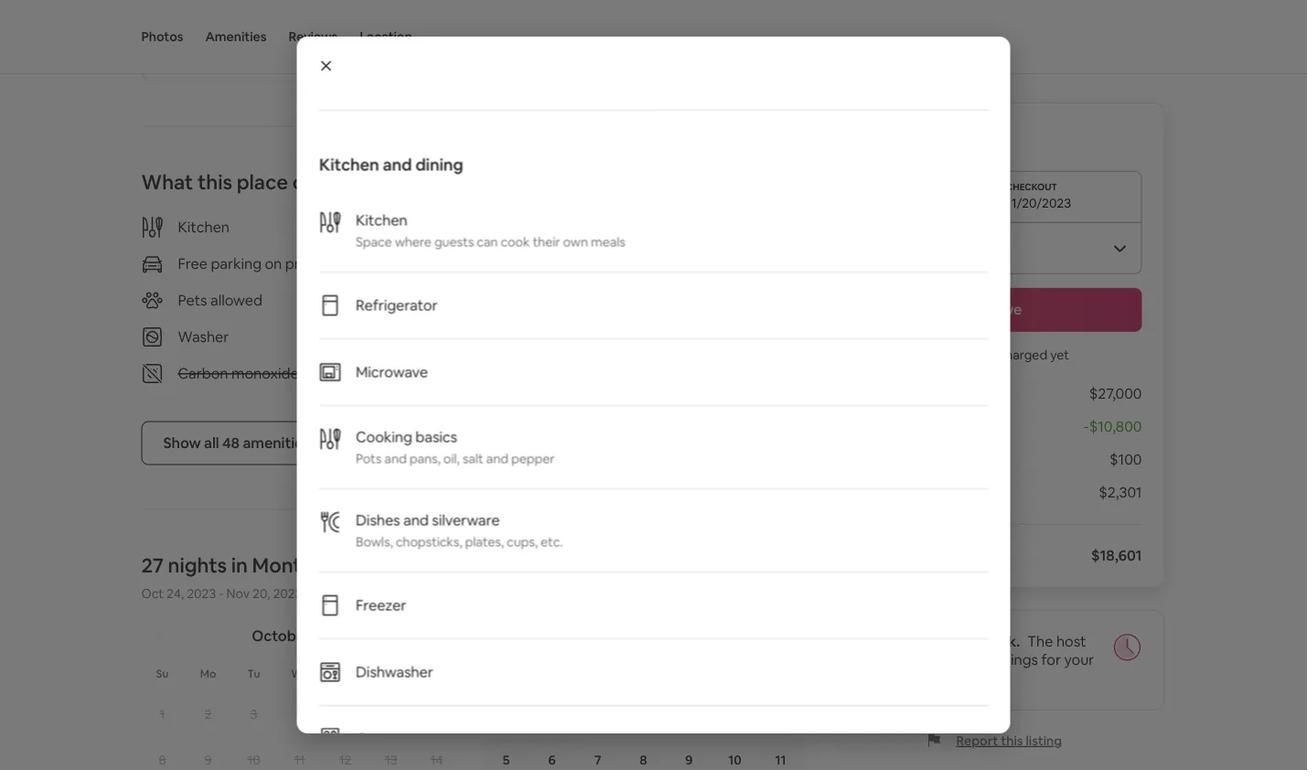 Task type: describe. For each thing, give the bounding box(es) containing it.
show
[[163, 434, 201, 453]]

2 3 button from the left
[[712, 693, 758, 736]]

hours
[[894, 633, 933, 652]]

12 button
[[323, 738, 368, 771]]

kitchen and dining
[[319, 154, 463, 175]]

can
[[476, 233, 498, 250]]

12
[[339, 752, 352, 768]]

reserve
[[968, 301, 1023, 319]]

1 3 button from the left
[[231, 693, 277, 736]]

offers
[[293, 169, 348, 196]]

0 horizontal spatial 6 button
[[368, 693, 414, 736]]

refrigerator
[[356, 296, 437, 315]]

and down cooking
[[384, 450, 406, 467]]

2 8 button from the left
[[621, 738, 667, 771]]

october 2023
[[252, 627, 347, 646]]

1 horizontal spatial 6 button
[[529, 738, 575, 771]]

1 horizontal spatial 27
[[906, 385, 922, 404]]

su
[[156, 667, 169, 681]]

1 11 button from the left
[[277, 738, 323, 771]]

silverware
[[432, 511, 499, 530]]

you
[[920, 347, 942, 363]]

2 10 from the left
[[729, 752, 742, 768]]

- inside 27 nights in montevideo oct 24, 2023 - nov 20, 2023
[[219, 585, 224, 602]]

2 2 button from the left
[[667, 693, 712, 736]]

listing
[[1026, 733, 1063, 750]]

for
[[1042, 651, 1062, 670]]

freezer
[[356, 596, 406, 615]]

amenities
[[205, 28, 267, 45]]

salt
[[462, 450, 483, 467]]

and inside dishes and silverware bowls, chopsticks, plates, cups, etc.
[[403, 511, 429, 530]]

1 couches from the left
[[378, 24, 428, 40]]

pans,
[[409, 450, 440, 467]]

place
[[237, 169, 288, 196]]

0 vertical spatial -
[[1084, 418, 1090, 437]]

their
[[533, 233, 560, 250]]

20,
[[253, 585, 270, 602]]

1 8 button from the left
[[140, 738, 185, 771]]

alarm
[[302, 364, 340, 383]]

single
[[174, 24, 208, 40]]

0 vertical spatial nights
[[925, 385, 967, 404]]

1 horizontal spatial 6
[[549, 752, 556, 768]]

2023 right 24,
[[187, 585, 216, 602]]

2 1 from the left
[[641, 706, 647, 723]]

27 nights in montevideo oct 24, 2023 - nov 20, 2023
[[141, 553, 366, 602]]

plates,
[[465, 534, 504, 550]]

show all 48 amenities
[[163, 434, 310, 453]]

3 for second 3 "button" from right
[[250, 706, 258, 723]]

oct
[[141, 585, 164, 602]]

1 1 from the left
[[160, 706, 165, 723]]

parking
[[211, 255, 262, 273]]

13
[[385, 752, 398, 768]]

microwave
[[356, 363, 428, 382]]

1 2 couches from the left
[[368, 24, 428, 40]]

kitchen for and
[[319, 154, 379, 175]]

11/20/2023 button
[[848, 171, 1143, 222]]

3 for second 3 "button" from the left
[[732, 706, 739, 723]]

-$10,800
[[1084, 418, 1143, 437]]

2 9 button from the left
[[667, 738, 712, 771]]

0 horizontal spatial 5
[[342, 706, 349, 723]]

gas stove
[[356, 730, 422, 749]]

27 inside 27 nights in montevideo oct 24, 2023 - nov 20, 2023
[[141, 553, 164, 579]]

0 vertical spatial 6
[[388, 706, 395, 723]]

you won't be charged yet
[[920, 347, 1070, 363]]

and right the salt
[[486, 450, 508, 467]]

kitchen space where guests can cook their own meals
[[356, 211, 625, 250]]

11 for 1st "11" "button" from the right
[[776, 752, 787, 768]]

report
[[957, 733, 999, 750]]

13 button
[[368, 738, 414, 771]]

service
[[896, 484, 945, 502]]

host
[[1057, 633, 1087, 652]]

oil,
[[443, 450, 460, 467]]

8 for 2nd 8 button from the left
[[640, 752, 648, 768]]

cook
[[501, 233, 530, 250]]

the
[[1028, 633, 1054, 652]]

pots
[[356, 450, 381, 467]]

free
[[178, 255, 208, 273]]

1 vertical spatial 7
[[434, 706, 440, 723]]

where
[[395, 233, 431, 250]]

2 4 button from the left
[[758, 693, 804, 736]]

dishes
[[356, 511, 400, 530]]

2023 right 20,
[[273, 585, 302, 602]]

11 for first "11" "button"
[[294, 752, 305, 768]]

reviews button
[[289, 0, 338, 73]]

yet
[[1051, 347, 1070, 363]]

2 10 button from the left
[[712, 738, 758, 771]]

november
[[589, 627, 662, 646]]

0 horizontal spatial 3
[[164, 24, 171, 40]]

bookings
[[977, 651, 1039, 670]]

calendar application
[[119, 607, 1308, 771]]

dates
[[848, 669, 885, 688]]

$1,000 x 27 nights
[[848, 385, 967, 404]]

we
[[291, 667, 308, 681]]

monoxide
[[232, 364, 299, 383]]

nov
[[227, 585, 250, 602]]

cups,
[[507, 534, 538, 550]]

3 single beds
[[164, 24, 241, 40]]

24,
[[167, 585, 184, 602]]

what this place offers dialog
[[297, 0, 1011, 771]]

report this listing button
[[928, 733, 1063, 750]]

2 11 button from the left
[[758, 738, 804, 771]]

washer
[[178, 328, 229, 347]]

2 1 button from the left
[[621, 693, 667, 736]]

2 4 from the left
[[777, 706, 785, 723]]

$27,000
[[1090, 385, 1143, 404]]

amenities
[[243, 434, 310, 453]]

$1,000
[[848, 385, 892, 404]]

location button
[[360, 0, 412, 73]]

november 2023
[[589, 627, 699, 646]]

nights inside 27 nights in montevideo oct 24, 2023 - nov 20, 2023
[[168, 553, 227, 579]]

tu
[[248, 667, 260, 681]]

what this place offers
[[141, 169, 348, 196]]

private
[[484, 255, 531, 273]]



Task type: vqa. For each thing, say whether or not it's contained in the screenshot.
"can"
yes



Task type: locate. For each thing, give the bounding box(es) containing it.
2 8 from the left
[[640, 752, 648, 768]]

1 horizontal spatial 10
[[729, 752, 742, 768]]

2 button down "mo"
[[185, 693, 231, 736]]

private pool
[[484, 255, 564, 273]]

0 horizontal spatial 9 button
[[185, 738, 231, 771]]

2 button down 'november 2023'
[[667, 693, 712, 736]]

location
[[360, 28, 412, 45]]

this left listing
[[1001, 733, 1024, 750]]

0 horizontal spatial 9
[[204, 752, 212, 768]]

5 button
[[323, 693, 368, 736], [484, 738, 529, 771]]

1 horizontal spatial 10 button
[[712, 738, 758, 771]]

0 horizontal spatial 27
[[141, 553, 164, 579]]

0 horizontal spatial 1 button
[[140, 693, 185, 736]]

2 2 couches from the left
[[573, 24, 632, 40]]

0 horizontal spatial 10
[[247, 752, 260, 768]]

1 horizontal spatial nights
[[925, 385, 967, 404]]

allowed
[[211, 291, 263, 310]]

1 button down 'november 2023'
[[621, 693, 667, 736]]

this for report
[[1001, 733, 1024, 750]]

cooking
[[356, 428, 412, 447]]

1 11 from the left
[[294, 752, 305, 768]]

1 8 from the left
[[159, 752, 166, 768]]

4 button
[[277, 693, 323, 736], [758, 693, 804, 736]]

5 button up '12' button
[[323, 693, 368, 736]]

premises
[[285, 255, 346, 273]]

book.
[[981, 633, 1021, 652]]

1 10 button from the left
[[231, 738, 277, 771]]

kitchen for space
[[356, 211, 407, 230]]

1 10 from the left
[[247, 752, 260, 768]]

photos button
[[141, 0, 183, 73]]

14 button
[[414, 738, 460, 771]]

1 vertical spatial 5
[[503, 752, 510, 768]]

2 couches from the left
[[583, 24, 632, 40]]

0 vertical spatial 6 button
[[368, 693, 414, 736]]

7
[[883, 633, 891, 652], [434, 706, 440, 723], [595, 752, 602, 768]]

14
[[431, 752, 443, 768]]

0 horizontal spatial 1
[[160, 706, 165, 723]]

1 horizontal spatial 8
[[640, 752, 648, 768]]

1 horizontal spatial 7
[[595, 752, 602, 768]]

and up chopsticks,
[[403, 511, 429, 530]]

$100
[[1110, 451, 1143, 469]]

0 horizontal spatial 5 button
[[323, 693, 368, 736]]

0 horizontal spatial 3 button
[[231, 693, 277, 736]]

1 horizontal spatial 9 button
[[667, 738, 712, 771]]

0 horizontal spatial 6
[[388, 706, 395, 723]]

0 vertical spatial 27
[[906, 385, 922, 404]]

6
[[388, 706, 395, 723], [549, 752, 556, 768]]

airbnb
[[848, 484, 893, 502]]

1 horizontal spatial 4
[[777, 706, 785, 723]]

$18,601
[[1092, 547, 1143, 566]]

1 vertical spatial nights
[[168, 553, 227, 579]]

0 horizontal spatial 7
[[434, 706, 440, 723]]

1 horizontal spatial 1 button
[[621, 693, 667, 736]]

all
[[204, 434, 219, 453]]

what
[[141, 169, 193, 196]]

airbnb service fee button
[[848, 484, 970, 502]]

on
[[265, 255, 282, 273]]

pets allowed
[[178, 291, 263, 310]]

27 up oct
[[141, 553, 164, 579]]

1 horizontal spatial 11 button
[[758, 738, 804, 771]]

0 horizontal spatial 2 couches
[[368, 24, 428, 40]]

1 vertical spatial 6
[[549, 752, 556, 768]]

1 vertical spatial -
[[219, 585, 224, 602]]

1 vertical spatial this
[[1001, 733, 1024, 750]]

beds
[[211, 24, 241, 40]]

1 horizontal spatial 3 button
[[712, 693, 758, 736]]

1 down su
[[160, 706, 165, 723]]

3
[[164, 24, 171, 40], [250, 706, 258, 723], [732, 706, 739, 723]]

0 horizontal spatial 4
[[296, 706, 303, 723]]

9 button
[[185, 738, 231, 771], [667, 738, 712, 771]]

27 right "x"
[[906, 385, 922, 404]]

amenities button
[[205, 0, 267, 73]]

2 9 from the left
[[686, 752, 693, 768]]

0 horizontal spatial 10 button
[[231, 738, 277, 771]]

0 vertical spatial 5
[[342, 706, 349, 723]]

0 vertical spatial this
[[198, 169, 232, 196]]

fee
[[948, 484, 970, 502]]

1 horizontal spatial 7 button
[[575, 738, 621, 771]]

carbon monoxide alarm
[[178, 364, 340, 383]]

show all 48 amenities button
[[141, 422, 332, 466]]

this left "place"
[[198, 169, 232, 196]]

guests
[[434, 233, 474, 250]]

free parking on premises
[[178, 255, 346, 273]]

soon.
[[889, 669, 925, 688]]

5 up '12' button
[[342, 706, 349, 723]]

1 9 button from the left
[[185, 738, 231, 771]]

0 vertical spatial 5 button
[[323, 693, 368, 736]]

carbon
[[178, 364, 228, 383]]

chopsticks,
[[396, 534, 462, 550]]

1 9 from the left
[[204, 752, 212, 768]]

2023 right november
[[665, 627, 699, 646]]

11/20/2023
[[1007, 195, 1072, 211]]

0 horizontal spatial 11 button
[[277, 738, 323, 771]]

1 horizontal spatial 11
[[776, 752, 787, 768]]

dishwasher
[[356, 663, 433, 682]]

1
[[160, 706, 165, 723], [641, 706, 647, 723]]

10
[[247, 752, 260, 768], [729, 752, 742, 768]]

nights down you
[[925, 385, 967, 404]]

1 horizontal spatial 3
[[250, 706, 258, 723]]

2 vertical spatial 7
[[595, 752, 602, 768]]

kitchen inside kitchen space where guests can cook their own meals
[[356, 211, 407, 230]]

5
[[342, 706, 349, 723], [503, 752, 510, 768]]

1 horizontal spatial 9
[[686, 752, 693, 768]]

pepper
[[511, 450, 555, 467]]

1 2 button from the left
[[185, 693, 231, 736]]

this for what
[[198, 169, 232, 196]]

reviews
[[289, 28, 338, 45]]

montevideo
[[252, 553, 366, 579]]

9 for 2nd 9 button from left
[[686, 752, 693, 768]]

space
[[356, 233, 392, 250]]

3 button
[[231, 693, 277, 736], [712, 693, 758, 736]]

left
[[936, 633, 960, 652]]

-
[[1084, 418, 1090, 437], [219, 585, 224, 602]]

1 vertical spatial 27
[[141, 553, 164, 579]]

report this listing
[[957, 733, 1063, 750]]

0 horizontal spatial nights
[[168, 553, 227, 579]]

dryer
[[484, 328, 522, 347]]

2 horizontal spatial 7
[[883, 633, 891, 652]]

0 horizontal spatial couches
[[378, 24, 428, 40]]

gas
[[356, 730, 382, 749]]

2 button
[[185, 693, 231, 736], [667, 693, 712, 736]]

october
[[252, 627, 311, 646]]

1 horizontal spatial 8 button
[[621, 738, 667, 771]]

1 horizontal spatial couches
[[583, 24, 632, 40]]

1 down 'november 2023'
[[641, 706, 647, 723]]

0 horizontal spatial 2 button
[[185, 693, 231, 736]]

basics
[[415, 428, 457, 447]]

and left dining at the left top of the page
[[383, 154, 412, 175]]

cooking basics pots and pans, oil, salt and pepper
[[356, 428, 555, 467]]

1 button down su
[[140, 693, 185, 736]]

9 for first 9 button from left
[[204, 752, 212, 768]]

pool
[[534, 255, 564, 273]]

1 1 button from the left
[[140, 693, 185, 736]]

10 button
[[231, 738, 277, 771], [712, 738, 758, 771]]

meals
[[591, 233, 625, 250]]

0 horizontal spatial 8 button
[[140, 738, 185, 771]]

1 vertical spatial 5 button
[[484, 738, 529, 771]]

to
[[963, 633, 978, 652]]

bowls,
[[356, 534, 393, 550]]

9
[[204, 752, 212, 768], [686, 752, 693, 768]]

0 vertical spatial 7
[[883, 633, 891, 652]]

1 horizontal spatial 4 button
[[758, 693, 804, 736]]

1 vertical spatial 6 button
[[529, 738, 575, 771]]

1 horizontal spatial -
[[1084, 418, 1090, 437]]

and
[[383, 154, 412, 175], [384, 450, 406, 467], [486, 450, 508, 467], [403, 511, 429, 530]]

stop
[[872, 651, 903, 670]]

dining
[[415, 154, 463, 175]]

0 horizontal spatial this
[[198, 169, 232, 196]]

1 horizontal spatial 2 button
[[667, 693, 712, 736]]

accepting
[[906, 651, 974, 670]]

2 11 from the left
[[776, 752, 787, 768]]

1 horizontal spatial 2 couches
[[573, 24, 632, 40]]

2 horizontal spatial 3
[[732, 706, 739, 723]]

0 horizontal spatial 4 button
[[277, 693, 323, 736]]

1 4 from the left
[[296, 706, 303, 723]]

couches
[[378, 24, 428, 40], [583, 24, 632, 40]]

1 horizontal spatial this
[[1001, 733, 1024, 750]]

will
[[848, 651, 869, 670]]

0 vertical spatial 7 button
[[414, 693, 460, 736]]

1 4 button from the left
[[277, 693, 323, 736]]

0 horizontal spatial -
[[219, 585, 224, 602]]

nights up 24,
[[168, 553, 227, 579]]

won't
[[945, 347, 978, 363]]

be
[[981, 347, 996, 363]]

kitchen
[[319, 154, 379, 175], [356, 211, 407, 230], [178, 218, 230, 237]]

1 horizontal spatial 5 button
[[484, 738, 529, 771]]

0 horizontal spatial 7 button
[[414, 693, 460, 736]]

fr
[[386, 667, 396, 681]]

1 horizontal spatial 1
[[641, 706, 647, 723]]

8 for first 8 button from left
[[159, 752, 166, 768]]

2023 up th
[[314, 627, 347, 646]]

0 horizontal spatial 8
[[159, 752, 166, 768]]

5 button right 14 button
[[484, 738, 529, 771]]

1 horizontal spatial 5
[[503, 752, 510, 768]]

0 horizontal spatial 11
[[294, 752, 305, 768]]

th
[[339, 667, 352, 681]]

5 right "14" at the bottom of the page
[[503, 752, 510, 768]]

1 vertical spatial 7 button
[[575, 738, 621, 771]]



